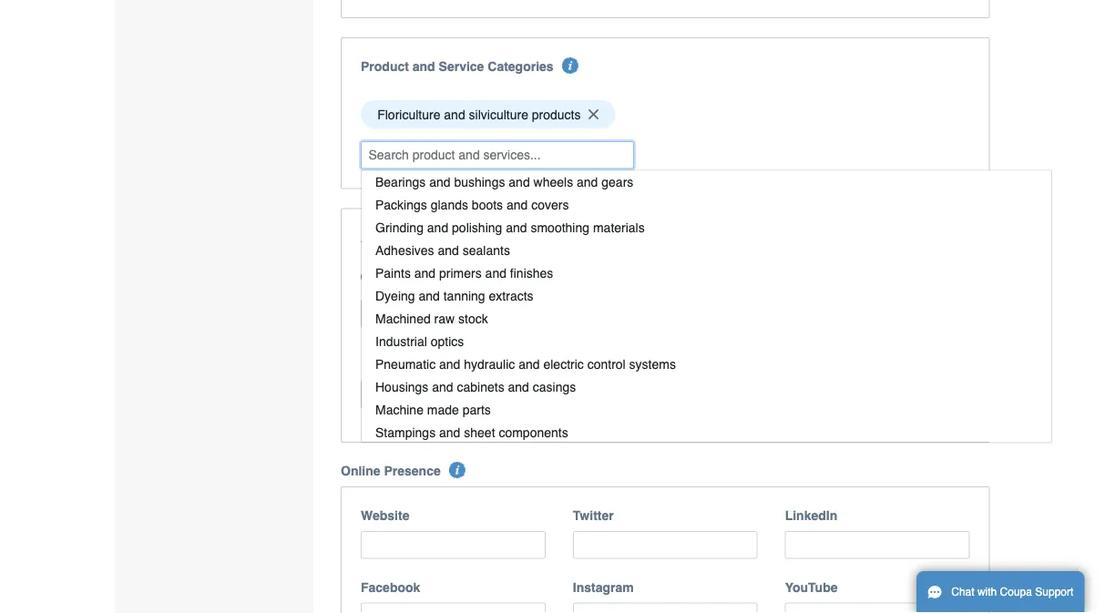 Task type: locate. For each thing, give the bounding box(es) containing it.
sealants
[[463, 244, 510, 259]]

raw
[[434, 312, 455, 327]]

and up glands
[[430, 176, 451, 190]]

and down sealants
[[486, 267, 507, 281]]

control
[[588, 358, 626, 372]]

Instagram text field
[[573, 603, 758, 614]]

and left silviculture
[[444, 108, 466, 122]]

additional information image for areas served
[[451, 229, 468, 245]]

and left wheels
[[509, 176, 530, 190]]

twitter
[[573, 509, 614, 524]]

gears
[[602, 176, 634, 190]]

stock
[[459, 312, 488, 327]]

selected list box
[[355, 96, 977, 133]]

list box
[[361, 171, 1053, 445]]

machine
[[376, 403, 424, 418]]

areas
[[361, 231, 396, 245]]

pneumatic
[[376, 358, 436, 372]]

packings
[[376, 198, 427, 213]]

materials
[[593, 221, 645, 236]]

additional information image for online presence
[[449, 463, 466, 479]]

and
[[413, 60, 435, 74], [444, 108, 466, 122], [430, 176, 451, 190], [509, 176, 530, 190], [577, 176, 598, 190], [507, 198, 528, 213], [427, 221, 449, 236], [506, 221, 527, 236], [438, 244, 459, 259], [415, 267, 436, 281], [486, 267, 507, 281], [419, 290, 440, 304], [439, 358, 461, 372], [519, 358, 540, 372], [432, 381, 454, 395], [508, 381, 530, 395], [439, 426, 461, 441]]

None radio
[[361, 272, 373, 283]]

and up made
[[432, 381, 454, 395]]

no
[[361, 351, 377, 365]]

youtube
[[786, 581, 838, 595]]

product
[[361, 60, 409, 74]]

0 vertical spatial additional information image
[[562, 58, 579, 74]]

wheels
[[534, 176, 574, 190]]

floriculture and silviculture products
[[378, 108, 581, 122]]

additional information image right categories
[[562, 58, 579, 74]]

no coverage in areas
[[361, 351, 482, 365]]

extracts
[[489, 290, 534, 304]]

primers
[[439, 267, 482, 281]]

online
[[341, 464, 381, 479]]

2 vertical spatial additional information image
[[449, 463, 466, 479]]

components
[[499, 426, 569, 441]]

smoothing
[[531, 221, 590, 236]]

cabinets
[[457, 381, 505, 395]]

None radio
[[426, 272, 438, 283]]

areas served
[[361, 231, 443, 245]]

facebook
[[361, 581, 421, 595]]

regional
[[441, 270, 491, 285]]

paints
[[376, 267, 411, 281]]

stampings
[[376, 426, 436, 441]]

additional information image down glands
[[451, 229, 468, 245]]

and inside option
[[444, 108, 466, 122]]

optics
[[431, 335, 464, 350]]

additional information image
[[562, 58, 579, 74], [451, 229, 468, 245], [449, 463, 466, 479]]

presence
[[384, 464, 441, 479]]

1 vertical spatial additional information image
[[451, 229, 468, 245]]

support
[[1036, 586, 1074, 599]]

chat with coupa support button
[[917, 572, 1085, 614]]

additional information image down sheet
[[449, 463, 466, 479]]

made
[[427, 403, 459, 418]]

linkedin
[[786, 509, 838, 524]]

machined
[[376, 312, 431, 327]]

instagram
[[573, 581, 634, 595]]

served
[[400, 231, 443, 245]]

LinkedIn text field
[[786, 532, 970, 560]]

areas
[[450, 351, 482, 365]]

product and service categories
[[361, 60, 554, 74]]

covers
[[532, 198, 569, 213]]

coupa
[[1001, 586, 1033, 599]]

polishing
[[452, 221, 503, 236]]

global
[[376, 270, 413, 285]]



Task type: describe. For each thing, give the bounding box(es) containing it.
industrial
[[376, 335, 427, 350]]

service
[[439, 60, 484, 74]]

Search product and services... field
[[361, 142, 634, 169]]

Facebook text field
[[361, 603, 546, 614]]

and up casings
[[519, 358, 540, 372]]

with
[[978, 586, 998, 599]]

bushings
[[454, 176, 505, 190]]

silviculture
[[469, 108, 529, 122]]

in
[[437, 351, 447, 365]]

housings
[[376, 381, 429, 395]]

bearings and bushings and wheels and gears packings glands boots and covers grinding and polishing and smoothing materials adhesives and sealants paints and primers and finishes dyeing and tanning extracts machined raw stock industrial optics pneumatic and hydraulic and electric control systems housings and cabinets and casings machine made parts stampings and sheet components
[[376, 176, 676, 441]]

products
[[532, 108, 581, 122]]

electric
[[544, 358, 584, 372]]

finishes
[[510, 267, 554, 281]]

glands
[[431, 198, 469, 213]]

online presence
[[341, 464, 441, 479]]

parts
[[463, 403, 491, 418]]

chat with coupa support
[[952, 586, 1074, 599]]

additional information image for product and service categories
[[562, 58, 579, 74]]

and down adhesives
[[415, 267, 436, 281]]

and left casings
[[508, 381, 530, 395]]

floriculture
[[378, 108, 441, 122]]

Twitter text field
[[573, 532, 758, 560]]

dyeing
[[376, 290, 415, 304]]

and up sealants
[[506, 221, 527, 236]]

website
[[361, 509, 410, 524]]

and down glands
[[427, 221, 449, 236]]

casings
[[533, 381, 576, 395]]

hydraulic
[[464, 358, 515, 372]]

floriculture and silviculture products option
[[361, 101, 616, 129]]

and down optics in the bottom of the page
[[439, 358, 461, 372]]

systems
[[630, 358, 676, 372]]

tanning
[[444, 290, 486, 304]]

and right boots
[[507, 198, 528, 213]]

boots
[[472, 198, 503, 213]]

adhesives
[[376, 244, 434, 259]]

categories
[[488, 60, 554, 74]]

and left gears
[[577, 176, 598, 190]]

Website text field
[[361, 532, 546, 560]]

and down made
[[439, 426, 461, 441]]

and left service
[[413, 60, 435, 74]]

grinding
[[376, 221, 424, 236]]

YouTube text field
[[786, 603, 970, 614]]

and up raw
[[419, 290, 440, 304]]

chat
[[952, 586, 975, 599]]

and up primers
[[438, 244, 459, 259]]

list box containing bearings and bushings and wheels and gears
[[361, 171, 1053, 445]]

sheet
[[464, 426, 495, 441]]

bearings
[[376, 176, 426, 190]]

coverage
[[381, 351, 433, 365]]



Task type: vqa. For each thing, say whether or not it's contained in the screenshot.
the Floriculture at the left
yes



